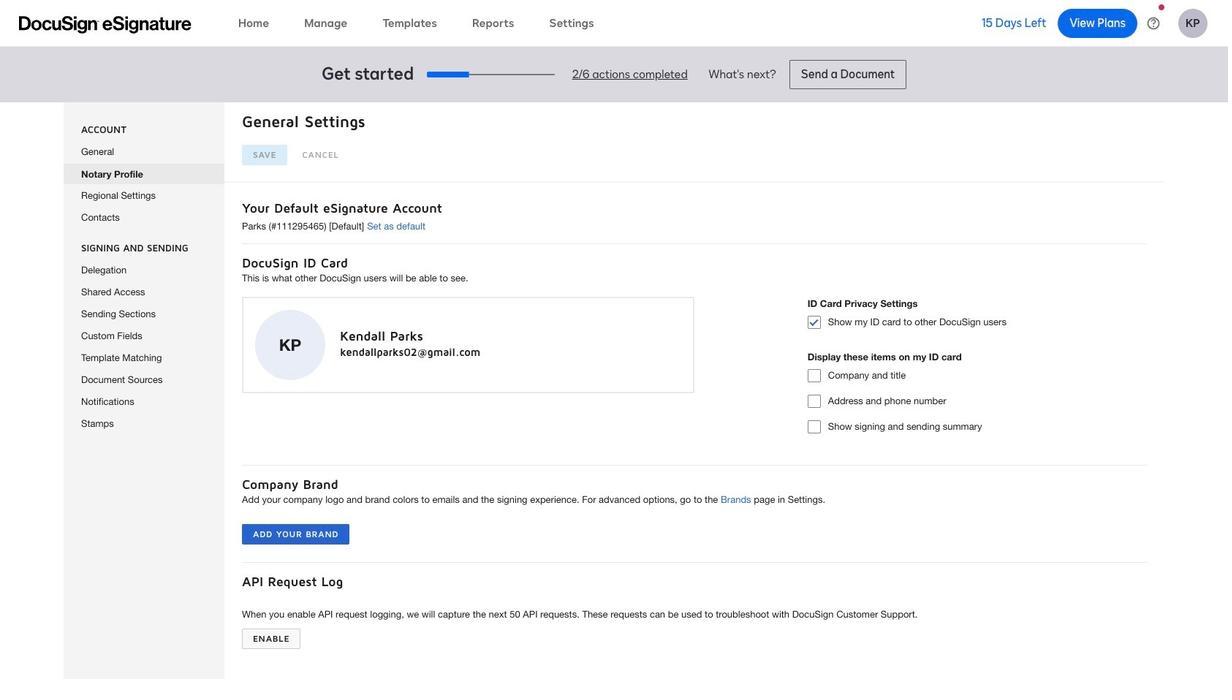 Task type: vqa. For each thing, say whether or not it's contained in the screenshot.
VIEW FOLDERS icon on the left
no



Task type: locate. For each thing, give the bounding box(es) containing it.
docusign esignature image
[[19, 16, 192, 33]]

upload or change your profile image image
[[279, 333, 301, 357]]



